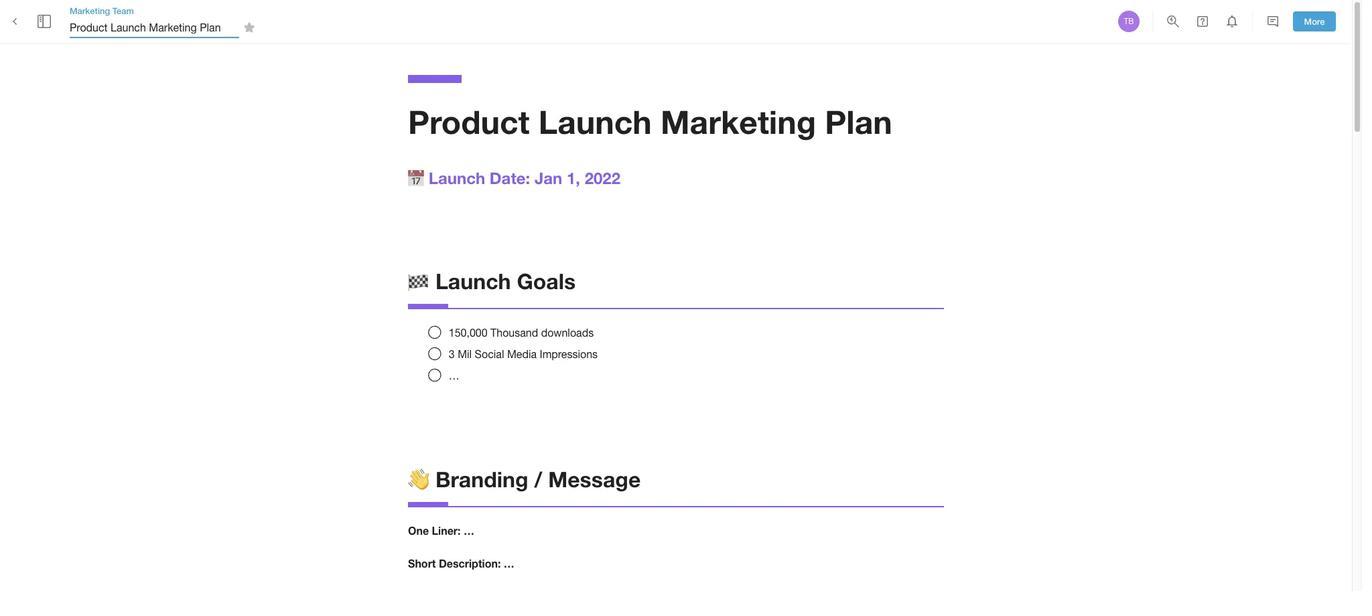 Task type: vqa. For each thing, say whether or not it's contained in the screenshot.
the bottom Favorite "icon"
no



Task type: describe. For each thing, give the bounding box(es) containing it.
launch for marketing
[[539, 103, 652, 141]]

branding
[[435, 467, 528, 493]]

launch for goals
[[435, 268, 511, 294]]

liner:
[[432, 525, 461, 538]]

👋
[[408, 467, 429, 493]]

plan
[[825, 103, 892, 141]]

one
[[408, 525, 429, 538]]

3 mil social media impressions
[[449, 348, 598, 360]]

… for liner:
[[464, 525, 474, 538]]

more button
[[1293, 11, 1336, 32]]

/
[[534, 467, 542, 493]]

short
[[408, 558, 436, 570]]

marketing team link
[[70, 5, 259, 17]]

📅
[[408, 169, 424, 187]]

product
[[408, 103, 530, 141]]

0 vertical spatial marketing
[[70, 5, 110, 16]]

message
[[548, 467, 641, 493]]

tb
[[1124, 17, 1134, 26]]

description:
[[439, 558, 501, 570]]

product launch marketing plan
[[408, 103, 892, 141]]

short description: …
[[408, 558, 514, 570]]

downloads
[[541, 327, 594, 339]]

tb button
[[1116, 9, 1142, 34]]

🏁 launch goals
[[408, 268, 576, 294]]

150,000 thousand downloads
[[449, 327, 594, 339]]

social
[[475, 348, 504, 360]]

🏁
[[408, 268, 429, 294]]

150,000
[[449, 327, 488, 339]]

jan
[[535, 169, 562, 187]]



Task type: locate. For each thing, give the bounding box(es) containing it.
1,
[[567, 169, 580, 187]]

0 horizontal spatial …
[[449, 370, 459, 382]]

0 vertical spatial launch
[[539, 103, 652, 141]]

one liner: …
[[408, 525, 474, 538]]

2 vertical spatial launch
[[435, 268, 511, 294]]

team
[[112, 5, 134, 16]]

launch up "2022"
[[539, 103, 652, 141]]

marketing
[[70, 5, 110, 16], [661, 103, 816, 141]]

media
[[507, 348, 537, 360]]

marketing team
[[70, 5, 134, 16]]

impressions
[[540, 348, 598, 360]]

… down 3 on the bottom left of page
[[449, 370, 459, 382]]

launch right '📅'
[[429, 169, 485, 187]]

1 vertical spatial launch
[[429, 169, 485, 187]]

1 horizontal spatial marketing
[[661, 103, 816, 141]]

0 horizontal spatial marketing
[[70, 5, 110, 16]]

… right description:
[[504, 558, 514, 570]]

date:
[[490, 169, 530, 187]]

mil
[[458, 348, 472, 360]]

launch for date:
[[429, 169, 485, 187]]

2022
[[585, 169, 620, 187]]

launch
[[539, 103, 652, 141], [429, 169, 485, 187], [435, 268, 511, 294]]

0 vertical spatial …
[[449, 370, 459, 382]]

2 vertical spatial …
[[504, 558, 514, 570]]

1 vertical spatial marketing
[[661, 103, 816, 141]]

thousand
[[490, 327, 538, 339]]

3
[[449, 348, 455, 360]]

📅 launch date: jan 1, 2022
[[408, 169, 620, 187]]

1 horizontal spatial …
[[464, 525, 474, 538]]

2 horizontal spatial …
[[504, 558, 514, 570]]

launch up 150,000
[[435, 268, 511, 294]]

… for description:
[[504, 558, 514, 570]]

goals
[[517, 268, 576, 294]]

👋 branding / message
[[408, 467, 641, 493]]

… right liner:
[[464, 525, 474, 538]]

…
[[449, 370, 459, 382], [464, 525, 474, 538], [504, 558, 514, 570]]

1 vertical spatial …
[[464, 525, 474, 538]]

more
[[1304, 16, 1325, 27]]

Enter Title... text field
[[70, 17, 239, 38]]



